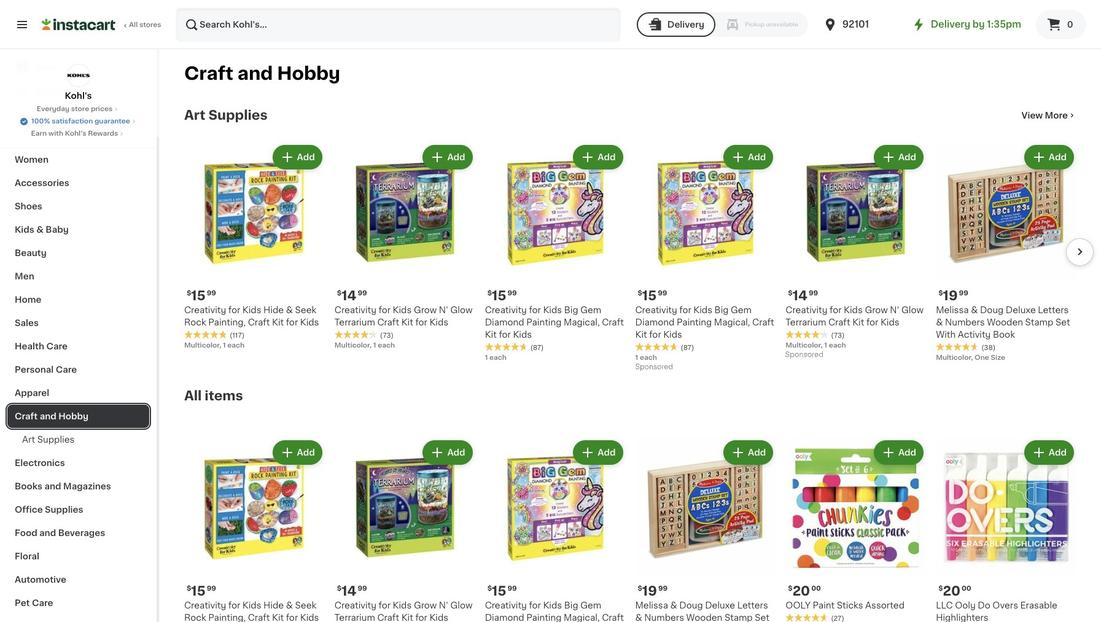 Task type: locate. For each thing, give the bounding box(es) containing it.
1 horizontal spatial 00
[[962, 585, 972, 592]]

0 horizontal spatial $ 19 99
[[638, 585, 668, 598]]

creativity for kids grow n' glow terrarium craft kit for kids for 19
[[335, 601, 473, 622]]

1 creativity for kids hide & seek rock painting, craft kit for kids from the top
[[184, 306, 319, 327]]

product group
[[184, 143, 325, 351], [335, 143, 475, 351], [485, 143, 626, 363], [636, 143, 776, 374], [786, 143, 927, 362], [936, 143, 1077, 363], [184, 438, 325, 622], [335, 438, 475, 622], [485, 438, 626, 622], [636, 438, 776, 622], [786, 438, 927, 622], [936, 438, 1077, 622]]

$ 19 99 inside the item carousel region
[[939, 289, 969, 302]]

apparel link
[[7, 382, 149, 405]]

kohl's link
[[65, 64, 92, 102]]

erasable
[[1021, 601, 1058, 610]]

deluxe inside melissa & doug deluxe letters & numbers wooden stamp se
[[705, 601, 736, 610]]

wooden inside melissa & doug deluxe letters & numbers wooden stamp set with activity book
[[988, 318, 1024, 327]]

hobby
[[277, 65, 341, 82], [59, 412, 89, 421]]

kids & baby
[[15, 225, 69, 234]]

melissa inside melissa & doug deluxe letters & numbers wooden stamp set with activity book
[[936, 306, 969, 314]]

0 vertical spatial $ 19 99
[[939, 289, 969, 302]]

magical, for 19
[[564, 614, 600, 622]]

stamp inside melissa & doug deluxe letters & numbers wooden stamp se
[[725, 614, 753, 622]]

2 seek from the top
[[295, 601, 317, 610]]

1 painting, from the top
[[208, 318, 246, 327]]

1 horizontal spatial art supplies link
[[184, 108, 268, 123]]

care for pet care
[[32, 599, 53, 608]]

health care link
[[7, 335, 149, 358]]

all left items
[[184, 389, 202, 402]]

numbers inside melissa & doug deluxe letters & numbers wooden stamp se
[[645, 614, 685, 622]]

1 horizontal spatial 19
[[943, 289, 958, 302]]

0 horizontal spatial 19
[[643, 585, 657, 598]]

1 multicolor, 1 each from the left
[[184, 342, 245, 349]]

0 vertical spatial hide
[[264, 306, 284, 314]]

earn with kohl's rewards link
[[31, 129, 126, 139]]

(87)
[[681, 345, 694, 351], [531, 345, 544, 351]]

1 vertical spatial deluxe
[[705, 601, 736, 610]]

2 (73) from the left
[[832, 332, 845, 339]]

(38)
[[982, 345, 996, 351]]

1 horizontal spatial deluxe
[[1006, 306, 1036, 314]]

letters left ooly
[[738, 601, 769, 610]]

1 vertical spatial art supplies link
[[7, 428, 149, 452]]

beauty link
[[7, 241, 149, 265]]

letters up set
[[1039, 306, 1069, 314]]

deluxe inside melissa & doug deluxe letters & numbers wooden stamp set with activity book
[[1006, 306, 1036, 314]]

books
[[15, 482, 42, 491]]

care up personal care
[[46, 342, 68, 351]]

0 vertical spatial sponsored badge image
[[786, 352, 823, 359]]

1 horizontal spatial (87)
[[681, 345, 694, 351]]

1 horizontal spatial 1 each
[[636, 354, 657, 361]]

doug
[[981, 306, 1004, 314], [680, 601, 703, 610]]

creativity for kids big gem diamond painting magical, craf
[[485, 601, 624, 622]]

1 horizontal spatial multicolor, 1 each
[[335, 342, 395, 349]]

0 vertical spatial craft and hobby
[[184, 65, 341, 82]]

numbers for melissa & doug deluxe letters & numbers wooden stamp set with activity book
[[946, 318, 985, 327]]

painting, inside the item carousel region
[[208, 318, 246, 327]]

0 horizontal spatial creativity for kids big gem diamond painting magical, craft kit for kids
[[485, 306, 624, 339]]

terrarium for 19
[[335, 614, 375, 622]]

0 horizontal spatial craft and hobby
[[15, 412, 89, 421]]

delivery for delivery by 1:35pm
[[931, 20, 971, 29]]

view more link
[[1022, 109, 1077, 122]]

book
[[994, 330, 1016, 339]]

grow for 15
[[414, 306, 437, 314]]

$ 19 99 up melissa & doug deluxe letters & numbers wooden stamp se
[[638, 585, 668, 598]]

2 20 from the left
[[943, 585, 961, 598]]

1 vertical spatial painting,
[[208, 614, 246, 622]]

0 vertical spatial all
[[129, 22, 138, 28]]

gem inside creativity for kids big gem diamond painting magical, craf
[[581, 601, 602, 610]]

1 vertical spatial letters
[[738, 601, 769, 610]]

1 horizontal spatial craft and hobby
[[184, 65, 341, 82]]

creativity for kids grow n' glow terrarium craft kit for kids
[[335, 306, 473, 327], [786, 306, 924, 327], [335, 601, 473, 622]]

creativity for kids hide & seek rock painting, craft kit for kids for 19
[[184, 601, 319, 622]]

numbers inside melissa & doug deluxe letters & numbers wooden stamp set with activity book
[[946, 318, 985, 327]]

big
[[715, 306, 729, 314], [564, 306, 579, 314], [564, 601, 579, 610]]

rock for 19
[[184, 614, 206, 622]]

glow for 15
[[451, 306, 473, 314]]

1 vertical spatial melissa
[[636, 601, 668, 610]]

0 vertical spatial 19
[[943, 289, 958, 302]]

0 vertical spatial wooden
[[988, 318, 1024, 327]]

1 horizontal spatial delivery
[[931, 20, 971, 29]]

0 horizontal spatial melissa
[[636, 601, 668, 610]]

1 vertical spatial 19
[[643, 585, 657, 598]]

0 vertical spatial art supplies link
[[184, 108, 268, 123]]

kohl's logo image
[[67, 64, 90, 87]]

19 inside the item carousel region
[[943, 289, 958, 302]]

0 vertical spatial rock
[[184, 318, 206, 327]]

rewards
[[88, 130, 118, 137]]

$ 20 00 for llc
[[939, 585, 972, 598]]

20 for ooly
[[793, 585, 811, 598]]

2 horizontal spatial multicolor, 1 each
[[786, 342, 846, 349]]

office supplies
[[15, 506, 83, 514]]

1 horizontal spatial $ 20 00
[[939, 585, 972, 598]]

0 horizontal spatial deluxe
[[705, 601, 736, 610]]

1 20 from the left
[[793, 585, 811, 598]]

seek for 19
[[295, 601, 317, 610]]

seek inside the item carousel region
[[295, 306, 317, 314]]

0 vertical spatial creativity for kids hide & seek rock painting, craft kit for kids
[[184, 306, 319, 327]]

None search field
[[176, 7, 621, 42]]

seek
[[295, 306, 317, 314], [295, 601, 317, 610]]

and for food and beverages link
[[39, 529, 56, 538]]

creativity for kids big gem diamond painting magical, craft kit for kids
[[636, 306, 775, 339], [485, 306, 624, 339]]

1 vertical spatial stamp
[[725, 614, 753, 622]]

15
[[191, 289, 206, 302], [643, 289, 657, 302], [492, 289, 507, 302], [191, 585, 206, 598], [492, 585, 507, 598]]

shop link
[[7, 55, 149, 79]]

care right pet
[[32, 599, 53, 608]]

0 vertical spatial art
[[184, 109, 206, 122]]

1 hide from the top
[[264, 306, 284, 314]]

1 rock from the top
[[184, 318, 206, 327]]

diamond inside creativity for kids big gem diamond painting magical, craf
[[485, 614, 524, 622]]

&
[[36, 225, 44, 234], [286, 306, 293, 314], [971, 306, 978, 314], [936, 318, 943, 327], [286, 601, 293, 610], [671, 601, 678, 610], [636, 614, 643, 622]]

multicolor,
[[184, 342, 221, 349], [335, 342, 372, 349], [786, 342, 823, 349], [936, 354, 974, 361]]

0 horizontal spatial 20
[[793, 585, 811, 598]]

$ 14 99 for 15
[[337, 289, 367, 302]]

1 vertical spatial art
[[22, 436, 35, 444]]

1 horizontal spatial stamp
[[1026, 318, 1054, 327]]

1 00 from the left
[[812, 585, 821, 592]]

14 for 19
[[342, 585, 357, 598]]

20 up ooly
[[793, 585, 811, 598]]

2 creativity for kids big gem diamond painting magical, craft kit for kids from the left
[[485, 306, 624, 339]]

melissa for melissa & doug deluxe letters & numbers wooden stamp se
[[636, 601, 668, 610]]

0 horizontal spatial hobby
[[59, 412, 89, 421]]

0 horizontal spatial wooden
[[687, 614, 723, 622]]

painting for 19
[[527, 614, 562, 622]]

2 rock from the top
[[184, 614, 206, 622]]

grow for 19
[[414, 601, 437, 610]]

1 creativity for kids big gem diamond painting magical, craft kit for kids from the left
[[636, 306, 775, 339]]

letters inside melissa & doug deluxe letters & numbers wooden stamp set with activity book
[[1039, 306, 1069, 314]]

supplies for the leftmost 'art supplies' link
[[37, 436, 75, 444]]

0 horizontal spatial doug
[[680, 601, 703, 610]]

delivery by 1:35pm link
[[912, 17, 1022, 32]]

kids
[[15, 225, 34, 234], [243, 306, 261, 314], [393, 306, 412, 314], [694, 306, 713, 314], [844, 306, 863, 314], [543, 306, 562, 314], [300, 318, 319, 327], [430, 318, 449, 327], [881, 318, 900, 327], [664, 330, 683, 339], [513, 330, 532, 339], [243, 601, 261, 610], [393, 601, 412, 610], [543, 601, 562, 610], [300, 614, 319, 622], [430, 614, 449, 622]]

0 vertical spatial deluxe
[[1006, 306, 1036, 314]]

2 vertical spatial care
[[32, 599, 53, 608]]

wooden for melissa & doug deluxe letters & numbers wooden stamp se
[[687, 614, 723, 622]]

magazines
[[63, 482, 111, 491]]

1 vertical spatial numbers
[[645, 614, 685, 622]]

gem for 19
[[581, 601, 602, 610]]

19 for melissa & doug deluxe letters & numbers wooden stamp se
[[643, 585, 657, 598]]

terrarium
[[335, 318, 375, 327], [786, 318, 827, 327], [335, 614, 375, 622]]

books and magazines
[[15, 482, 111, 491]]

2 00 from the left
[[962, 585, 972, 592]]

19 up melissa & doug deluxe letters & numbers wooden stamp se
[[643, 585, 657, 598]]

1 vertical spatial wooden
[[687, 614, 723, 622]]

00 up ooly
[[962, 585, 972, 592]]

19
[[943, 289, 958, 302], [643, 585, 657, 598]]

painting, for 19
[[208, 614, 246, 622]]

0 horizontal spatial letters
[[738, 601, 769, 610]]

stamp inside melissa & doug deluxe letters & numbers wooden stamp set with activity book
[[1026, 318, 1054, 327]]

0 horizontal spatial (73)
[[380, 332, 394, 339]]

rock inside the item carousel region
[[184, 318, 206, 327]]

painting
[[677, 318, 712, 327], [527, 318, 562, 327], [527, 614, 562, 622]]

deluxe
[[1006, 306, 1036, 314], [705, 601, 736, 610]]

doug inside melissa & doug deluxe letters & numbers wooden stamp set with activity book
[[981, 306, 1004, 314]]

ooly
[[956, 601, 976, 610]]

0 horizontal spatial (87)
[[531, 345, 544, 351]]

19 up with
[[943, 289, 958, 302]]

letters
[[1039, 306, 1069, 314], [738, 601, 769, 610]]

$ 19 99 up with
[[939, 289, 969, 302]]

0 horizontal spatial art
[[22, 436, 35, 444]]

beauty
[[15, 249, 47, 257]]

2 painting, from the top
[[208, 614, 246, 622]]

0 horizontal spatial numbers
[[645, 614, 685, 622]]

creativity
[[184, 306, 226, 314], [335, 306, 377, 314], [636, 306, 678, 314], [786, 306, 828, 314], [485, 306, 527, 314], [184, 601, 226, 610], [335, 601, 377, 610], [485, 601, 527, 610]]

1 vertical spatial $ 19 99
[[638, 585, 668, 598]]

2 $ 20 00 from the left
[[939, 585, 972, 598]]

view more
[[1022, 111, 1068, 120]]

1 vertical spatial sponsored badge image
[[636, 364, 673, 371]]

1 horizontal spatial 20
[[943, 585, 961, 598]]

for
[[228, 306, 240, 314], [379, 306, 391, 314], [680, 306, 692, 314], [830, 306, 842, 314], [529, 306, 541, 314], [286, 318, 298, 327], [416, 318, 428, 327], [867, 318, 879, 327], [650, 330, 662, 339], [499, 330, 511, 339], [228, 601, 240, 610], [379, 601, 391, 610], [529, 601, 541, 610], [286, 614, 298, 622], [416, 614, 428, 622]]

doug inside melissa & doug deluxe letters & numbers wooden stamp se
[[680, 601, 703, 610]]

0 horizontal spatial multicolor, 1 each
[[184, 342, 245, 349]]

letters inside melissa & doug deluxe letters & numbers wooden stamp se
[[738, 601, 769, 610]]

0 horizontal spatial sponsored badge image
[[636, 364, 673, 371]]

buy it again
[[34, 87, 86, 96]]

$ 19 99 for melissa & doug deluxe letters & numbers wooden stamp set with activity book
[[939, 289, 969, 302]]

personal care
[[15, 366, 77, 374]]

and
[[238, 65, 273, 82], [40, 412, 56, 421], [44, 482, 61, 491], [39, 529, 56, 538]]

1 (87) from the left
[[681, 345, 694, 351]]

craft and hobby link
[[7, 405, 149, 428]]

creativity inside creativity for kids big gem diamond painting magical, craf
[[485, 601, 527, 610]]

wooden inside melissa & doug deluxe letters & numbers wooden stamp se
[[687, 614, 723, 622]]

highlighters
[[936, 614, 989, 622]]

0 vertical spatial art supplies
[[184, 109, 268, 122]]

2 hide from the top
[[264, 601, 284, 610]]

health
[[15, 342, 44, 351]]

1 vertical spatial supplies
[[37, 436, 75, 444]]

1 vertical spatial rock
[[184, 614, 206, 622]]

1 vertical spatial seek
[[295, 601, 317, 610]]

add button
[[274, 146, 321, 168], [424, 146, 472, 168], [575, 146, 622, 168], [725, 146, 773, 168], [876, 146, 923, 168], [1026, 146, 1073, 168], [274, 442, 321, 464], [424, 442, 472, 464], [575, 442, 622, 464], [725, 442, 773, 464], [876, 442, 923, 464], [1026, 442, 1073, 464]]

stamp for melissa & doug deluxe letters & numbers wooden stamp se
[[725, 614, 753, 622]]

0 vertical spatial doug
[[981, 306, 1004, 314]]

delivery inside button
[[668, 20, 705, 29]]

multicolor, 1 each
[[184, 342, 245, 349], [335, 342, 395, 349], [786, 342, 846, 349]]

00
[[812, 585, 821, 592], [962, 585, 972, 592]]

and for books and magazines link at the left bottom of the page
[[44, 482, 61, 491]]

1 seek from the top
[[295, 306, 317, 314]]

painting for 15
[[527, 318, 562, 327]]

0 vertical spatial painting,
[[208, 318, 246, 327]]

0 vertical spatial hobby
[[277, 65, 341, 82]]

$ 19 99
[[939, 289, 969, 302], [638, 585, 668, 598]]

kit
[[272, 318, 284, 327], [402, 318, 413, 327], [853, 318, 865, 327], [636, 330, 647, 339], [485, 330, 497, 339], [272, 614, 284, 622], [402, 614, 413, 622]]

baby
[[46, 225, 69, 234]]

0 vertical spatial melissa
[[936, 306, 969, 314]]

99
[[207, 290, 216, 297], [358, 290, 367, 297], [658, 290, 668, 297], [809, 290, 819, 297], [508, 290, 517, 297], [959, 290, 969, 297], [207, 585, 216, 592], [358, 585, 367, 592], [659, 585, 668, 592], [508, 585, 517, 592]]

all left stores on the left of the page
[[129, 22, 138, 28]]

0 horizontal spatial 1 each
[[485, 354, 507, 361]]

1 vertical spatial creativity for kids hide & seek rock painting, craft kit for kids
[[184, 601, 319, 622]]

1 horizontal spatial sponsored badge image
[[786, 352, 823, 359]]

00 up paint on the bottom right of the page
[[812, 585, 821, 592]]

and for craft and hobby link
[[40, 412, 56, 421]]

satisfaction
[[52, 118, 93, 125]]

numbers
[[946, 318, 985, 327], [645, 614, 685, 622]]

2 creativity for kids hide & seek rock painting, craft kit for kids from the top
[[184, 601, 319, 622]]

0 horizontal spatial $ 20 00
[[789, 585, 821, 598]]

1 horizontal spatial all
[[184, 389, 202, 402]]

0 vertical spatial letters
[[1039, 306, 1069, 314]]

$ 15 99
[[187, 289, 216, 302], [638, 289, 668, 302], [488, 289, 517, 302], [187, 585, 216, 598], [488, 585, 517, 598]]

sticks
[[837, 601, 864, 610]]

3 multicolor, 1 each from the left
[[786, 342, 846, 349]]

shoes
[[15, 202, 42, 211]]

0 vertical spatial stamp
[[1026, 318, 1054, 327]]

0 horizontal spatial all
[[129, 22, 138, 28]]

melissa
[[936, 306, 969, 314], [636, 601, 668, 610]]

lists link
[[7, 104, 149, 128]]

1 horizontal spatial numbers
[[946, 318, 985, 327]]

1 horizontal spatial $ 19 99
[[939, 289, 969, 302]]

painting inside creativity for kids big gem diamond painting magical, craf
[[527, 614, 562, 622]]

0 vertical spatial care
[[46, 342, 68, 351]]

painting,
[[208, 318, 246, 327], [208, 614, 246, 622]]

1 vertical spatial doug
[[680, 601, 703, 610]]

delivery for delivery
[[668, 20, 705, 29]]

14
[[342, 289, 357, 302], [793, 289, 808, 302], [342, 585, 357, 598]]

1 $ 20 00 from the left
[[789, 585, 821, 598]]

earn with kohl's rewards
[[31, 130, 118, 137]]

0 vertical spatial numbers
[[946, 318, 985, 327]]

care up apparel link at bottom left
[[56, 366, 77, 374]]

1 horizontal spatial wooden
[[988, 318, 1024, 327]]

2 vertical spatial supplies
[[45, 506, 83, 514]]

doug for melissa & doug deluxe letters & numbers wooden stamp se
[[680, 601, 703, 610]]

rock
[[184, 318, 206, 327], [184, 614, 206, 622]]

care for health care
[[46, 342, 68, 351]]

creativity for kids hide & seek rock painting, craft kit for kids inside the item carousel region
[[184, 306, 319, 327]]

1 (73) from the left
[[380, 332, 394, 339]]

100% satisfaction guarantee button
[[19, 114, 138, 127]]

0 horizontal spatial delivery
[[668, 20, 705, 29]]

00 for paint
[[812, 585, 821, 592]]

sponsored badge image
[[786, 352, 823, 359], [636, 364, 673, 371]]

1 horizontal spatial melissa
[[936, 306, 969, 314]]

1 vertical spatial art supplies
[[22, 436, 75, 444]]

hide inside the item carousel region
[[264, 306, 284, 314]]

women
[[15, 155, 49, 164]]

care
[[46, 342, 68, 351], [56, 366, 77, 374], [32, 599, 53, 608]]

magical, inside creativity for kids big gem diamond painting magical, craf
[[564, 614, 600, 622]]

1 vertical spatial all
[[184, 389, 202, 402]]

0 horizontal spatial 00
[[812, 585, 821, 592]]

20 up llc
[[943, 585, 961, 598]]

1 vertical spatial care
[[56, 366, 77, 374]]

it
[[54, 87, 60, 96]]

melissa for melissa & doug deluxe letters & numbers wooden stamp set with activity book
[[936, 306, 969, 314]]

$ 20 00
[[789, 585, 821, 598], [939, 585, 972, 598]]

creativity for kids hide & seek rock painting, craft kit for kids
[[184, 306, 319, 327], [184, 601, 319, 622]]

floral link
[[7, 545, 149, 568]]

1 horizontal spatial doug
[[981, 306, 1004, 314]]

1 horizontal spatial letters
[[1039, 306, 1069, 314]]

0 vertical spatial seek
[[295, 306, 317, 314]]

big inside creativity for kids big gem diamond painting magical, craf
[[564, 601, 579, 610]]

2 1 each from the left
[[485, 354, 507, 361]]

$ 19 99 for melissa & doug deluxe letters & numbers wooden stamp se
[[638, 585, 668, 598]]

0 horizontal spatial stamp
[[725, 614, 753, 622]]

magical,
[[714, 318, 751, 327], [564, 318, 600, 327], [564, 614, 600, 622]]

melissa inside melissa & doug deluxe letters & numbers wooden stamp se
[[636, 601, 668, 610]]

1 horizontal spatial creativity for kids big gem diamond painting magical, craft kit for kids
[[636, 306, 775, 339]]

2 (87) from the left
[[531, 345, 544, 351]]

personal
[[15, 366, 54, 374]]

1 horizontal spatial (73)
[[832, 332, 845, 339]]

1 vertical spatial hide
[[264, 601, 284, 610]]

hide for 19
[[264, 601, 284, 610]]



Task type: vqa. For each thing, say whether or not it's contained in the screenshot.
Personal
yes



Task type: describe. For each thing, give the bounding box(es) containing it.
llc ooly do overs erasable highlighters
[[936, 601, 1058, 622]]

doug for melissa & doug deluxe letters & numbers wooden stamp set with activity book
[[981, 306, 1004, 314]]

with
[[936, 330, 956, 339]]

apparel
[[15, 389, 49, 398]]

100%
[[31, 118, 50, 125]]

view
[[1022, 111, 1043, 120]]

gem for 15
[[581, 306, 602, 314]]

big for 15
[[564, 306, 579, 314]]

everyday store prices
[[37, 106, 113, 112]]

automotive
[[15, 576, 66, 584]]

buy
[[34, 87, 52, 96]]

kohl's
[[65, 130, 86, 137]]

lists
[[34, 112, 56, 120]]

delivery by 1:35pm
[[931, 20, 1022, 29]]

1:35pm
[[988, 20, 1022, 29]]

women link
[[7, 148, 149, 171]]

shoes link
[[7, 195, 149, 218]]

kids & baby link
[[7, 218, 149, 241]]

0 horizontal spatial art supplies link
[[7, 428, 149, 452]]

creativity for kids grow n' glow terrarium craft kit for kids for 15
[[335, 306, 473, 327]]

n' for 19
[[439, 601, 449, 610]]

1 vertical spatial hobby
[[59, 412, 89, 421]]

$ 14 99 for 19
[[337, 585, 367, 598]]

earn
[[31, 130, 47, 137]]

ooly
[[786, 601, 811, 610]]

terrarium for 15
[[335, 318, 375, 327]]

books and magazines link
[[7, 475, 149, 498]]

overs
[[993, 601, 1019, 610]]

melissa & doug deluxe letters & numbers wooden stamp se
[[636, 601, 770, 622]]

one
[[975, 354, 990, 361]]

health care
[[15, 342, 68, 351]]

pet care
[[15, 599, 53, 608]]

delivery button
[[637, 12, 716, 37]]

sponsored badge image for 15
[[636, 364, 673, 371]]

1 horizontal spatial art supplies
[[184, 109, 268, 122]]

melissa & doug deluxe letters & numbers wooden stamp set with activity book
[[936, 306, 1071, 339]]

0 vertical spatial supplies
[[209, 109, 268, 122]]

shop
[[34, 63, 57, 71]]

magical, for 15
[[564, 318, 600, 327]]

19 for melissa & doug deluxe letters & numbers wooden stamp set with activity book
[[943, 289, 958, 302]]

rock for 15
[[184, 318, 206, 327]]

0 horizontal spatial art supplies
[[22, 436, 75, 444]]

assorted
[[866, 601, 905, 610]]

0
[[1068, 20, 1074, 29]]

again
[[62, 87, 86, 96]]

craft inside craft and hobby link
[[15, 412, 38, 421]]

accessories
[[15, 179, 69, 187]]

kids inside creativity for kids big gem diamond painting magical, craf
[[543, 601, 562, 610]]

prices
[[91, 106, 113, 112]]

stamp for melissa & doug deluxe letters & numbers wooden stamp set with activity book
[[1026, 318, 1054, 327]]

accessories link
[[7, 171, 149, 195]]

big for 19
[[564, 601, 579, 610]]

stores
[[139, 22, 161, 28]]

electronics
[[15, 459, 65, 468]]

Search field
[[177, 9, 620, 41]]

store
[[71, 106, 89, 112]]

all for all items
[[184, 389, 202, 402]]

sales
[[15, 319, 39, 327]]

home
[[15, 296, 41, 304]]

kohl's
[[65, 92, 92, 100]]

20 for llc
[[943, 585, 961, 598]]

with
[[48, 130, 63, 137]]

diamond for 19
[[485, 614, 524, 622]]

all stores link
[[42, 7, 162, 42]]

1 1 each from the left
[[636, 354, 657, 361]]

home link
[[7, 288, 149, 312]]

0 button
[[1037, 10, 1087, 39]]

multicolor, one size
[[936, 354, 1006, 361]]

numbers for melissa & doug deluxe letters & numbers wooden stamp se
[[645, 614, 685, 622]]

wooden for melissa & doug deluxe letters & numbers wooden stamp set with activity book
[[988, 318, 1024, 327]]

all stores
[[129, 22, 161, 28]]

service type group
[[637, 12, 808, 37]]

floral
[[15, 552, 39, 561]]

automotive link
[[7, 568, 149, 592]]

personal care link
[[7, 358, 149, 382]]

activity
[[958, 330, 991, 339]]

llc
[[936, 601, 953, 610]]

guarantee
[[95, 118, 130, 125]]

beverages
[[58, 529, 105, 538]]

deluxe for melissa & doug deluxe letters & numbers wooden stamp set with activity book
[[1006, 306, 1036, 314]]

items
[[205, 389, 243, 402]]

sales link
[[7, 312, 149, 335]]

men
[[15, 272, 34, 281]]

00 for ooly
[[962, 585, 972, 592]]

food and beverages link
[[7, 522, 149, 545]]

paint
[[813, 601, 835, 610]]

letters for melissa & doug deluxe letters & numbers wooden stamp set with activity book
[[1039, 306, 1069, 314]]

men link
[[7, 265, 149, 288]]

all items
[[184, 389, 243, 402]]

sponsored badge image for 14
[[786, 352, 823, 359]]

1 horizontal spatial art
[[184, 109, 206, 122]]

instacart logo image
[[42, 17, 116, 32]]

1 horizontal spatial hobby
[[277, 65, 341, 82]]

n' for 15
[[439, 306, 449, 314]]

glow for 19
[[451, 601, 473, 610]]

diamond for 15
[[485, 318, 524, 327]]

electronics link
[[7, 452, 149, 475]]

everyday store prices link
[[37, 104, 120, 114]]

$ 20 00 for ooly
[[789, 585, 821, 598]]

(27)
[[832, 615, 845, 622]]

seek for 15
[[295, 306, 317, 314]]

deluxe for melissa & doug deluxe letters & numbers wooden stamp se
[[705, 601, 736, 610]]

14 for 15
[[342, 289, 357, 302]]

item carousel region
[[167, 138, 1094, 379]]

ooly paint sticks assorted
[[786, 601, 905, 610]]

care for personal care
[[56, 366, 77, 374]]

size
[[991, 354, 1006, 361]]

supplies for office supplies link
[[45, 506, 83, 514]]

for inside creativity for kids big gem diamond painting magical, craf
[[529, 601, 541, 610]]

creativity for kids hide & seek rock painting, craft kit for kids for 15
[[184, 306, 319, 327]]

100% satisfaction guarantee
[[31, 118, 130, 125]]

92101 button
[[823, 7, 897, 42]]

painting, for 15
[[208, 318, 246, 327]]

food
[[15, 529, 37, 538]]

letters for melissa & doug deluxe letters & numbers wooden stamp se
[[738, 601, 769, 610]]

do
[[978, 601, 991, 610]]

office supplies link
[[7, 498, 149, 522]]

2 multicolor, 1 each from the left
[[335, 342, 395, 349]]

all for all stores
[[129, 22, 138, 28]]

food and beverages
[[15, 529, 105, 538]]

1 vertical spatial craft and hobby
[[15, 412, 89, 421]]

hide for 15
[[264, 306, 284, 314]]

(117)
[[230, 332, 245, 339]]



